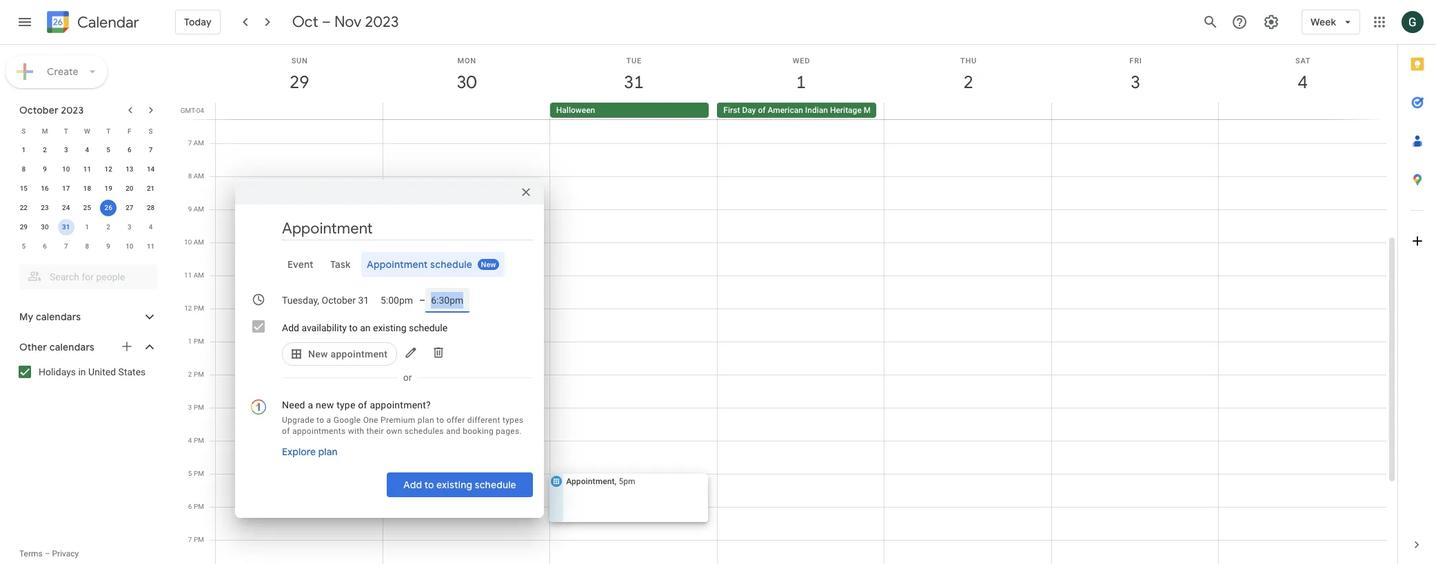 Task type: describe. For each thing, give the bounding box(es) containing it.
row group containing 1
[[13, 141, 161, 257]]

28 element
[[142, 200, 159, 217]]

today button
[[175, 6, 220, 39]]

13 element
[[121, 161, 138, 178]]

schedules
[[405, 427, 444, 437]]

week button
[[1302, 6, 1361, 39]]

w
[[84, 127, 90, 135]]

5 for 5 pm
[[188, 470, 192, 478]]

appointment?
[[370, 400, 431, 411]]

privacy
[[52, 550, 79, 559]]

20
[[126, 185, 133, 192]]

need
[[282, 400, 305, 411]]

to left offer
[[437, 416, 444, 426]]

task button
[[325, 252, 356, 277]]

other calendars
[[19, 341, 95, 354]]

10 for november 10 element
[[126, 243, 133, 250]]

sat
[[1296, 57, 1311, 66]]

26, today element
[[100, 200, 117, 217]]

create button
[[6, 55, 108, 88]]

pm for 1 pm
[[194, 338, 204, 346]]

6 pm
[[188, 503, 204, 511]]

1 up 15
[[22, 146, 26, 154]]

gmt-04
[[181, 107, 204, 114]]

14 element
[[142, 161, 159, 178]]

appointment schedule
[[367, 259, 473, 271]]

to inside add to existing schedule button
[[425, 479, 434, 492]]

1 horizontal spatial tab list
[[1399, 45, 1437, 526]]

row containing 22
[[13, 199, 161, 218]]

29 link
[[284, 67, 315, 99]]

an
[[360, 323, 371, 334]]

event
[[288, 259, 314, 271]]

first
[[724, 106, 740, 115]]

1 pm
[[188, 338, 204, 346]]

halloween button
[[550, 103, 709, 118]]

pages.
[[496, 427, 522, 437]]

different
[[467, 416, 500, 426]]

calendars for other calendars
[[49, 341, 95, 354]]

24 element
[[58, 200, 74, 217]]

1 down 12 pm
[[188, 338, 192, 346]]

3 link
[[1120, 67, 1152, 99]]

8 am
[[188, 172, 204, 180]]

1 inside wed 1
[[796, 71, 805, 94]]

wed 1
[[793, 57, 810, 94]]

holidays in united states
[[39, 367, 146, 378]]

first day of american indian heritage month
[[724, 106, 888, 115]]

row containing 8
[[13, 160, 161, 179]]

type
[[337, 400, 356, 411]]

pm for 4 pm
[[194, 437, 204, 445]]

1 link
[[786, 67, 817, 99]]

create
[[47, 66, 79, 78]]

22
[[20, 204, 28, 212]]

11 for 11 am
[[184, 272, 192, 279]]

add availability to an existing schedule
[[282, 323, 448, 334]]

november 11 element
[[142, 239, 159, 255]]

terms link
[[19, 550, 43, 559]]

am for 7 am
[[194, 139, 204, 147]]

tue 31
[[623, 57, 643, 94]]

Start date text field
[[282, 292, 370, 309]]

5 pm
[[188, 470, 204, 478]]

their
[[367, 427, 384, 437]]

explore plan button
[[277, 440, 343, 465]]

18
[[83, 185, 91, 192]]

new inside need a new type of appointment? upgrade to a google one premium plan to offer different types of appointments with their own schedules and booking pages.
[[316, 400, 334, 411]]

offer
[[447, 416, 465, 426]]

premium
[[381, 416, 416, 426]]

other calendars button
[[3, 337, 171, 359]]

4 pm
[[188, 437, 204, 445]]

30 link
[[451, 67, 483, 99]]

fri
[[1130, 57, 1143, 66]]

sun 29
[[289, 57, 308, 94]]

4 inside sat 4
[[1297, 71, 1307, 94]]

new
[[308, 349, 328, 360]]

to element
[[419, 295, 426, 306]]

terms
[[19, 550, 43, 559]]

25
[[83, 204, 91, 212]]

7 pm
[[188, 537, 204, 544]]

21 element
[[142, 181, 159, 197]]

16 element
[[37, 181, 53, 197]]

mon 30
[[456, 57, 477, 94]]

in
[[78, 367, 86, 378]]

tab list containing event
[[246, 252, 533, 277]]

10 for "10" element
[[62, 166, 70, 173]]

main drawer image
[[17, 14, 33, 30]]

pm for 12 pm
[[194, 305, 204, 312]]

0 horizontal spatial 9
[[43, 166, 47, 173]]

indian
[[805, 106, 828, 115]]

2 t from the left
[[106, 127, 110, 135]]

november 1 element
[[79, 219, 95, 236]]

10 element
[[58, 161, 74, 178]]

1 horizontal spatial a
[[327, 416, 331, 426]]

add for add availability to an existing schedule
[[282, 323, 299, 334]]

3 cell from the left
[[885, 103, 1052, 119]]

pm for 3 pm
[[194, 404, 204, 412]]

5 cell from the left
[[1219, 103, 1386, 119]]

23 element
[[37, 200, 53, 217]]

4 cell from the left
[[1052, 103, 1219, 119]]

tue
[[627, 57, 642, 66]]

row containing 29
[[13, 218, 161, 237]]

10 for 10 am
[[184, 239, 192, 246]]

2 down 26, today element
[[106, 223, 110, 231]]

or
[[403, 372, 412, 383]]

my calendars
[[19, 311, 81, 323]]

25 element
[[79, 200, 95, 217]]

november 8 element
[[79, 239, 95, 255]]

american
[[768, 106, 803, 115]]

row containing s
[[13, 121, 161, 141]]

Add title text field
[[282, 219, 533, 239]]

month
[[864, 106, 888, 115]]

11 element
[[79, 161, 95, 178]]

google
[[334, 416, 361, 426]]

2 pm
[[188, 371, 204, 379]]

30 inside row
[[41, 223, 49, 231]]

new inside tab list
[[481, 261, 497, 270]]

11 for 'november 11' element
[[147, 243, 155, 250]]

calendar
[[77, 13, 139, 32]]

own
[[386, 427, 402, 437]]

first day of american indian heritage month button
[[717, 103, 888, 118]]

one
[[363, 416, 378, 426]]

schedule inside tab list
[[431, 259, 473, 271]]

my
[[19, 311, 33, 323]]

2 s from the left
[[149, 127, 153, 135]]

4 down w
[[85, 146, 89, 154]]

october 2023 grid
[[13, 121, 161, 257]]

26 cell
[[98, 199, 119, 218]]

4 link
[[1287, 67, 1319, 99]]

appointments
[[292, 427, 346, 437]]

existing inside button
[[437, 479, 473, 492]]

am for 11 am
[[194, 272, 204, 279]]

day
[[742, 106, 756, 115]]

my calendars button
[[3, 306, 171, 328]]

privacy link
[[52, 550, 79, 559]]

november 7 element
[[58, 239, 74, 255]]

sat 4
[[1296, 57, 1311, 94]]

sun
[[291, 57, 308, 66]]



Task type: locate. For each thing, give the bounding box(es) containing it.
wed
[[793, 57, 810, 66]]

am up 12 pm
[[194, 272, 204, 279]]

1 vertical spatial of
[[358, 400, 367, 411]]

pm down 5 pm
[[194, 503, 204, 511]]

18 element
[[79, 181, 95, 197]]

2 pm from the top
[[194, 338, 204, 346]]

row containing 1
[[13, 141, 161, 160]]

2 horizontal spatial 6
[[188, 503, 192, 511]]

1 vertical spatial 12
[[184, 305, 192, 312]]

to up the appointments
[[317, 416, 324, 426]]

12 inside 12 element
[[104, 166, 112, 173]]

10 up 17
[[62, 166, 70, 173]]

s left m
[[22, 127, 26, 135]]

row down w
[[13, 141, 161, 160]]

26
[[104, 204, 112, 212]]

2 down 1 pm
[[188, 371, 192, 379]]

31
[[623, 71, 643, 94], [62, 223, 70, 231]]

5 up 12 element
[[106, 146, 110, 154]]

0 horizontal spatial 30
[[41, 223, 49, 231]]

1 horizontal spatial 8
[[85, 243, 89, 250]]

row containing 5
[[13, 237, 161, 257]]

november 2 element
[[100, 219, 117, 236]]

– for nov
[[322, 12, 331, 32]]

27
[[126, 204, 133, 212]]

am for 10 am
[[194, 239, 204, 246]]

22 element
[[15, 200, 32, 217]]

explore
[[282, 446, 316, 459]]

of down upgrade
[[282, 427, 290, 437]]

1 horizontal spatial t
[[106, 127, 110, 135]]

6 for november 6 element
[[43, 243, 47, 250]]

am for 9 am
[[194, 206, 204, 213]]

grid containing 29
[[177, 45, 1398, 565]]

row group
[[13, 141, 161, 257]]

a right need
[[308, 400, 313, 411]]

19 element
[[100, 181, 117, 197]]

31 element
[[58, 219, 74, 236]]

october
[[19, 104, 59, 117]]

1 vertical spatial 30
[[41, 223, 49, 231]]

5pm
[[619, 477, 636, 487]]

10 down november 3 element
[[126, 243, 133, 250]]

1 s from the left
[[22, 127, 26, 135]]

1 vertical spatial –
[[419, 295, 426, 306]]

0 horizontal spatial of
[[282, 427, 290, 437]]

9
[[43, 166, 47, 173], [188, 206, 192, 213], [106, 243, 110, 250]]

0 vertical spatial new
[[481, 261, 497, 270]]

11 down november 4 element on the top left of the page
[[147, 243, 155, 250]]

2023
[[365, 12, 399, 32], [61, 104, 84, 117]]

2 horizontal spatial 8
[[188, 172, 192, 180]]

cell down 2 link
[[885, 103, 1052, 119]]

21
[[147, 185, 155, 192]]

2 vertical spatial of
[[282, 427, 290, 437]]

1 cell from the left
[[216, 103, 383, 119]]

31 inside cell
[[62, 223, 70, 231]]

pm for 7 pm
[[194, 537, 204, 544]]

30 inside mon 30
[[456, 71, 476, 94]]

2 vertical spatial –
[[45, 550, 50, 559]]

1 horizontal spatial –
[[322, 12, 331, 32]]

new
[[481, 261, 497, 270], [316, 400, 334, 411]]

6 pm from the top
[[194, 470, 204, 478]]

0 horizontal spatial 6
[[43, 243, 47, 250]]

29 down 22 element
[[20, 223, 28, 231]]

10 am
[[184, 239, 204, 246]]

1 vertical spatial plan
[[318, 446, 338, 459]]

1 horizontal spatial 9
[[106, 243, 110, 250]]

15 element
[[15, 181, 32, 197]]

0 horizontal spatial 8
[[22, 166, 26, 173]]

27 element
[[121, 200, 138, 217]]

am down 9 am
[[194, 239, 204, 246]]

0 vertical spatial 5
[[106, 146, 110, 154]]

1 horizontal spatial 10
[[126, 243, 133, 250]]

plan inside need a new type of appointment? upgrade to a google one premium plan to offer different types of appointments with their own schedules and booking pages.
[[418, 416, 434, 426]]

pm
[[194, 305, 204, 312], [194, 338, 204, 346], [194, 371, 204, 379], [194, 404, 204, 412], [194, 437, 204, 445], [194, 470, 204, 478], [194, 503, 204, 511], [194, 537, 204, 544]]

appointment
[[367, 259, 428, 271], [566, 477, 615, 487]]

1 t from the left
[[64, 127, 68, 135]]

8 pm from the top
[[194, 537, 204, 544]]

0 horizontal spatial tab list
[[246, 252, 533, 277]]

1 horizontal spatial 29
[[289, 71, 308, 94]]

schedule up end time text field
[[431, 259, 473, 271]]

1 horizontal spatial 2023
[[365, 12, 399, 32]]

1 horizontal spatial 6
[[128, 146, 132, 154]]

f
[[128, 127, 131, 135]]

2 cell from the left
[[383, 103, 550, 119]]

11
[[83, 166, 91, 173], [147, 243, 155, 250], [184, 272, 192, 279]]

1 horizontal spatial existing
[[437, 479, 473, 492]]

12 pm
[[184, 305, 204, 312]]

12 for 12
[[104, 166, 112, 173]]

1 horizontal spatial 12
[[184, 305, 192, 312]]

0 vertical spatial existing
[[373, 323, 407, 334]]

2
[[963, 71, 973, 94], [43, 146, 47, 154], [106, 223, 110, 231], [188, 371, 192, 379]]

pm down '4 pm' at the left of page
[[194, 470, 204, 478]]

availability
[[302, 323, 347, 334]]

29 inside row
[[20, 223, 28, 231]]

2 vertical spatial schedule
[[475, 479, 517, 492]]

holidays
[[39, 367, 76, 378]]

2 horizontal spatial of
[[758, 106, 766, 115]]

cell down 30 link
[[383, 103, 550, 119]]

event button
[[282, 252, 319, 277]]

1 down 25 element
[[85, 223, 89, 231]]

0 vertical spatial 9
[[43, 166, 47, 173]]

1 vertical spatial calendars
[[49, 341, 95, 354]]

2 am from the top
[[194, 172, 204, 180]]

t
[[64, 127, 68, 135], [106, 127, 110, 135]]

existing
[[373, 323, 407, 334], [437, 479, 473, 492]]

calendars up other calendars
[[36, 311, 81, 323]]

3
[[1130, 71, 1140, 94], [64, 146, 68, 154], [128, 223, 132, 231], [188, 404, 192, 412]]

terms – privacy
[[19, 550, 79, 559]]

appointment up start time text box
[[367, 259, 428, 271]]

1 horizontal spatial 11
[[147, 243, 155, 250]]

0 vertical spatial –
[[322, 12, 331, 32]]

0 horizontal spatial plan
[[318, 446, 338, 459]]

2 down thu at the top
[[963, 71, 973, 94]]

12 element
[[100, 161, 117, 178]]

8 up 9 am
[[188, 172, 192, 180]]

s
[[22, 127, 26, 135], [149, 127, 153, 135]]

9 up "16"
[[43, 166, 47, 173]]

calendars for my calendars
[[36, 311, 81, 323]]

3 pm from the top
[[194, 371, 204, 379]]

3 down the 27 element
[[128, 223, 132, 231]]

am down 04
[[194, 139, 204, 147]]

of inside button
[[758, 106, 766, 115]]

10
[[62, 166, 70, 173], [184, 239, 192, 246], [126, 243, 133, 250]]

pm for 2 pm
[[194, 371, 204, 379]]

5 am from the top
[[194, 272, 204, 279]]

halloween
[[556, 106, 595, 115]]

1 horizontal spatial plan
[[418, 416, 434, 426]]

4 pm from the top
[[194, 404, 204, 412]]

1 vertical spatial 31
[[62, 223, 70, 231]]

5 inside grid
[[188, 470, 192, 478]]

1 vertical spatial 11
[[147, 243, 155, 250]]

1 vertical spatial 9
[[188, 206, 192, 213]]

november 9 element
[[100, 239, 117, 255]]

1 vertical spatial a
[[327, 416, 331, 426]]

0 vertical spatial of
[[758, 106, 766, 115]]

add down schedules
[[404, 479, 422, 492]]

1 vertical spatial 29
[[20, 223, 28, 231]]

a
[[308, 400, 313, 411], [327, 416, 331, 426]]

1 vertical spatial 5
[[22, 243, 26, 250]]

5 pm from the top
[[194, 437, 204, 445]]

november 10 element
[[121, 239, 138, 255]]

0 vertical spatial 29
[[289, 71, 308, 94]]

0 horizontal spatial a
[[308, 400, 313, 411]]

to down schedules
[[425, 479, 434, 492]]

2 vertical spatial 6
[[188, 503, 192, 511]]

Start time text field
[[381, 292, 414, 309]]

2 vertical spatial 9
[[106, 243, 110, 250]]

7 up 14
[[149, 146, 153, 154]]

add to existing schedule
[[404, 479, 517, 492]]

new element
[[478, 259, 500, 270]]

row containing 15
[[13, 179, 161, 199]]

2023 right october
[[61, 104, 84, 117]]

0 vertical spatial schedule
[[431, 259, 473, 271]]

pm up 1 pm
[[194, 305, 204, 312]]

3 pm
[[188, 404, 204, 412]]

3 am from the top
[[194, 206, 204, 213]]

november 3 element
[[121, 219, 138, 236]]

row down 1 link
[[210, 103, 1398, 119]]

,
[[615, 477, 617, 487]]

2 horizontal spatial 10
[[184, 239, 192, 246]]

0 horizontal spatial 29
[[20, 223, 28, 231]]

20 element
[[121, 181, 138, 197]]

0 horizontal spatial appointment
[[367, 259, 428, 271]]

plan up schedules
[[418, 416, 434, 426]]

2 horizontal spatial 11
[[184, 272, 192, 279]]

– left end time text field
[[419, 295, 426, 306]]

settings menu image
[[1264, 14, 1280, 30]]

9 down november 2 element in the left of the page
[[106, 243, 110, 250]]

11 am
[[184, 272, 204, 279]]

oct – nov 2023
[[292, 12, 399, 32]]

to left the an
[[349, 323, 358, 334]]

5 down '4 pm' at the left of page
[[188, 470, 192, 478]]

4 down 28 element
[[149, 223, 153, 231]]

– right oct
[[322, 12, 331, 32]]

1 vertical spatial add
[[404, 479, 422, 492]]

6
[[128, 146, 132, 154], [43, 243, 47, 250], [188, 503, 192, 511]]

0 horizontal spatial 11
[[83, 166, 91, 173]]

nov
[[334, 12, 362, 32]]

12 down the "11 am"
[[184, 305, 192, 312]]

add for add to existing schedule
[[404, 479, 422, 492]]

0 vertical spatial add
[[282, 323, 299, 334]]

4 am from the top
[[194, 239, 204, 246]]

t left w
[[64, 127, 68, 135]]

2 horizontal spatial 9
[[188, 206, 192, 213]]

row up 18
[[13, 160, 161, 179]]

2 vertical spatial 5
[[188, 470, 192, 478]]

6 down 30 element
[[43, 243, 47, 250]]

row up november 1 element
[[13, 199, 161, 218]]

pm up 2 pm
[[194, 338, 204, 346]]

am down 8 am
[[194, 206, 204, 213]]

schedule down to element
[[409, 323, 448, 334]]

0 horizontal spatial 31
[[62, 223, 70, 231]]

1 pm from the top
[[194, 305, 204, 312]]

3 inside fri 3
[[1130, 71, 1140, 94]]

– for privacy
[[45, 550, 50, 559]]

1 horizontal spatial add
[[404, 479, 422, 492]]

calendar heading
[[74, 13, 139, 32]]

cell down 4 link
[[1219, 103, 1386, 119]]

12 up '19'
[[104, 166, 112, 173]]

t left f
[[106, 127, 110, 135]]

6 for 6 pm
[[188, 503, 192, 511]]

0 vertical spatial 6
[[128, 146, 132, 154]]

End time text field
[[431, 292, 464, 309]]

0 horizontal spatial 12
[[104, 166, 112, 173]]

appointment , 5pm
[[566, 477, 636, 487]]

upgrade
[[282, 416, 314, 426]]

0 horizontal spatial add
[[282, 323, 299, 334]]

30 element
[[37, 219, 53, 236]]

9 for 9 am
[[188, 206, 192, 213]]

4 up 5 pm
[[188, 437, 192, 445]]

other
[[19, 341, 47, 354]]

7 down 31 element
[[64, 243, 68, 250]]

7 down '6 pm'
[[188, 537, 192, 544]]

appointment left "5pm"
[[566, 477, 615, 487]]

calendars
[[36, 311, 81, 323], [49, 341, 95, 354]]

plan inside explore plan button
[[318, 446, 338, 459]]

12
[[104, 166, 112, 173], [184, 305, 192, 312]]

of right day
[[758, 106, 766, 115]]

calendar element
[[44, 8, 139, 39]]

6 down f
[[128, 146, 132, 154]]

2 down m
[[43, 146, 47, 154]]

8 inside 'element'
[[85, 243, 89, 250]]

29 element
[[15, 219, 32, 236]]

cell
[[216, 103, 383, 119], [383, 103, 550, 119], [885, 103, 1052, 119], [1052, 103, 1219, 119], [1219, 103, 1386, 119]]

0 vertical spatial 11
[[83, 166, 91, 173]]

schedule inside button
[[475, 479, 517, 492]]

19
[[104, 185, 112, 192]]

16
[[41, 185, 49, 192]]

november 5 element
[[15, 239, 32, 255]]

november 6 element
[[37, 239, 53, 255]]

0 vertical spatial plan
[[418, 416, 434, 426]]

11 for 11 element
[[83, 166, 91, 173]]

1 vertical spatial appointment
[[566, 477, 615, 487]]

11 down 10 am
[[184, 272, 192, 279]]

1 horizontal spatial of
[[358, 400, 367, 411]]

8 for 8 am
[[188, 172, 192, 180]]

1 horizontal spatial appointment
[[566, 477, 615, 487]]

row up 11 element
[[13, 121, 161, 141]]

cell down the 3 link
[[1052, 103, 1219, 119]]

7 for 7 am
[[188, 139, 192, 147]]

0 vertical spatial calendars
[[36, 311, 81, 323]]

calendars inside dropdown button
[[49, 341, 95, 354]]

Search for people text field
[[28, 265, 149, 290]]

–
[[322, 12, 331, 32], [419, 295, 426, 306], [45, 550, 50, 559]]

appointment for appointment schedule
[[367, 259, 428, 271]]

1 vertical spatial 2023
[[61, 104, 84, 117]]

add
[[282, 323, 299, 334], [404, 479, 422, 492]]

add inside button
[[404, 479, 422, 492]]

8 for the november 8 'element'
[[85, 243, 89, 250]]

a up the appointments
[[327, 416, 331, 426]]

31 down 24 element
[[62, 223, 70, 231]]

grid
[[177, 45, 1398, 565]]

of right type
[[358, 400, 367, 411]]

31 down "tue"
[[623, 71, 643, 94]]

need a new type of appointment? upgrade to a google one premium plan to offer different types of appointments with their own schedules and booking pages.
[[282, 400, 524, 437]]

0 horizontal spatial 5
[[22, 243, 26, 250]]

2023 right nov
[[365, 12, 399, 32]]

explore plan
[[282, 446, 338, 459]]

6 down 5 pm
[[188, 503, 192, 511]]

row up 25
[[13, 179, 161, 199]]

0 vertical spatial 12
[[104, 166, 112, 173]]

2 vertical spatial 11
[[184, 272, 192, 279]]

1 horizontal spatial 31
[[623, 71, 643, 94]]

pm down 1 pm
[[194, 371, 204, 379]]

9 up 10 am
[[188, 206, 192, 213]]

30 down 23 element
[[41, 223, 49, 231]]

1 horizontal spatial 5
[[106, 146, 110, 154]]

7 pm from the top
[[194, 503, 204, 511]]

0 horizontal spatial existing
[[373, 323, 407, 334]]

row
[[210, 103, 1398, 119], [13, 121, 161, 141], [13, 141, 161, 160], [13, 160, 161, 179], [13, 179, 161, 199], [13, 199, 161, 218], [13, 218, 161, 237], [13, 237, 161, 257]]

5
[[106, 146, 110, 154], [22, 243, 26, 250], [188, 470, 192, 478]]

mon
[[458, 57, 477, 66]]

0 vertical spatial a
[[308, 400, 313, 411]]

8 up 15
[[22, 166, 26, 173]]

9 for the november 9 element
[[106, 243, 110, 250]]

1 horizontal spatial 30
[[456, 71, 476, 94]]

17 element
[[58, 181, 74, 197]]

october 2023
[[19, 104, 84, 117]]

0 vertical spatial 31
[[623, 71, 643, 94]]

am up 9 am
[[194, 172, 204, 180]]

– right terms
[[45, 550, 50, 559]]

5 for november 5 "element"
[[22, 243, 26, 250]]

3 up "10" element
[[64, 146, 68, 154]]

row up the november 8 'element'
[[13, 218, 161, 237]]

0 horizontal spatial t
[[64, 127, 68, 135]]

to
[[349, 323, 358, 334], [317, 416, 324, 426], [437, 416, 444, 426], [425, 479, 434, 492]]

types
[[503, 416, 524, 426]]

0 vertical spatial 2023
[[365, 12, 399, 32]]

12 for 12 pm
[[184, 305, 192, 312]]

pm down '6 pm'
[[194, 537, 204, 544]]

29
[[289, 71, 308, 94], [20, 223, 28, 231]]

2 inside thu 2
[[963, 71, 973, 94]]

30 down mon
[[456, 71, 476, 94]]

23
[[41, 204, 49, 212]]

cell down 29 link
[[216, 103, 383, 119]]

row containing halloween
[[210, 103, 1398, 119]]

add other calendars image
[[120, 340, 134, 354]]

None search field
[[0, 259, 171, 290]]

13
[[126, 166, 133, 173]]

m
[[42, 127, 48, 135]]

1 vertical spatial schedule
[[409, 323, 448, 334]]

0 horizontal spatial new
[[316, 400, 334, 411]]

am for 8 am
[[194, 172, 204, 180]]

2 horizontal spatial –
[[419, 295, 426, 306]]

2 link
[[953, 67, 985, 99]]

november 4 element
[[142, 219, 159, 236]]

2 horizontal spatial 5
[[188, 470, 192, 478]]

1 vertical spatial 6
[[43, 243, 47, 250]]

7 for 7 pm
[[188, 537, 192, 544]]

14
[[147, 166, 155, 173]]

pm up 5 pm
[[194, 437, 204, 445]]

pm down 2 pm
[[194, 404, 204, 412]]

1 down wed
[[796, 71, 805, 94]]

plan
[[418, 416, 434, 426], [318, 446, 338, 459]]

pm for 6 pm
[[194, 503, 204, 511]]

united
[[88, 367, 116, 378]]

4 down sat
[[1297, 71, 1307, 94]]

0 horizontal spatial 10
[[62, 166, 70, 173]]

24
[[62, 204, 70, 212]]

calendars up in
[[49, 341, 95, 354]]

3 up '4 pm' at the left of page
[[188, 404, 192, 412]]

plan down the appointments
[[318, 446, 338, 459]]

10 inside grid
[[184, 239, 192, 246]]

new appointment
[[308, 349, 388, 360]]

1 am from the top
[[194, 139, 204, 147]]

1 horizontal spatial s
[[149, 127, 153, 135]]

calendars inside "dropdown button"
[[36, 311, 81, 323]]

add left the availability
[[282, 323, 299, 334]]

1 horizontal spatial new
[[481, 261, 497, 270]]

10 up the "11 am"
[[184, 239, 192, 246]]

5 down 29 element on the top of the page
[[22, 243, 26, 250]]

0 horizontal spatial –
[[45, 550, 50, 559]]

appointment for appointment , 5pm
[[566, 477, 615, 487]]

s right f
[[149, 127, 153, 135]]

3 down fri
[[1130, 71, 1140, 94]]

31 cell
[[55, 218, 77, 237]]

tab list
[[1399, 45, 1437, 526], [246, 252, 533, 277]]

0 vertical spatial appointment
[[367, 259, 428, 271]]

task
[[330, 259, 351, 271]]

5 inside november 5 "element"
[[22, 243, 26, 250]]

heritage
[[830, 106, 862, 115]]

29 down sun
[[289, 71, 308, 94]]

0 horizontal spatial s
[[22, 127, 26, 135]]

schedule down the pages.
[[475, 479, 517, 492]]

7 for the november 7 element
[[64, 243, 68, 250]]

1 vertical spatial existing
[[437, 479, 473, 492]]

am
[[194, 139, 204, 147], [194, 172, 204, 180], [194, 206, 204, 213], [194, 239, 204, 246], [194, 272, 204, 279]]

9 am
[[188, 206, 204, 213]]

1
[[796, 71, 805, 94], [22, 146, 26, 154], [85, 223, 89, 231], [188, 338, 192, 346]]

11 up 18
[[83, 166, 91, 173]]

pm for 5 pm
[[194, 470, 204, 478]]

8 down november 1 element
[[85, 243, 89, 250]]

row down november 1 element
[[13, 237, 161, 257]]

0 vertical spatial 30
[[456, 71, 476, 94]]

0 horizontal spatial 2023
[[61, 104, 84, 117]]

1 vertical spatial new
[[316, 400, 334, 411]]



Task type: vqa. For each thing, say whether or not it's contained in the screenshot.


